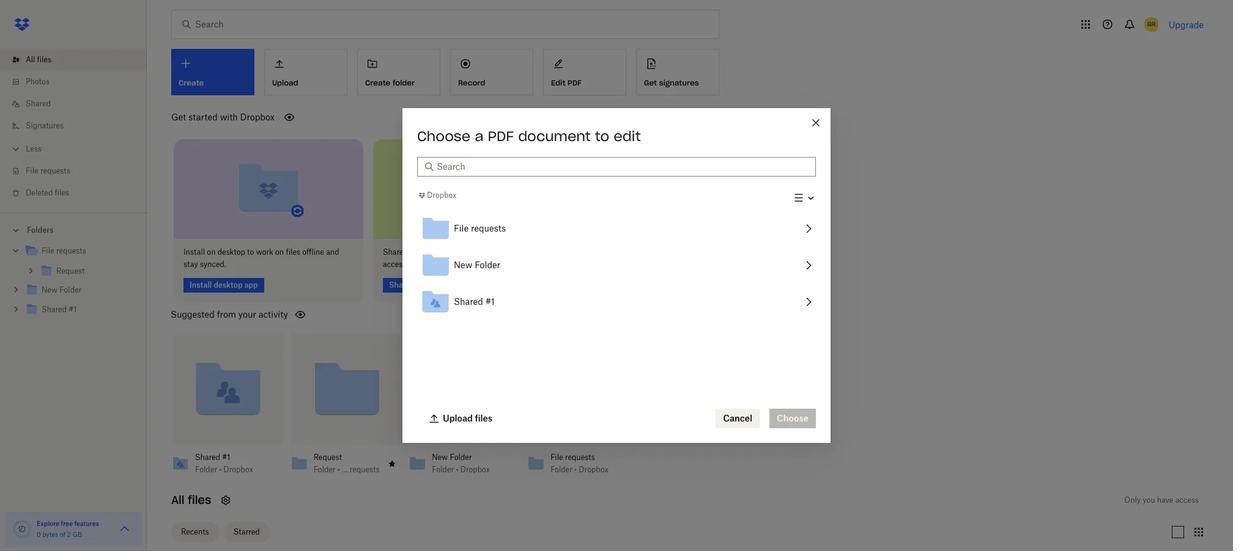 Task type: locate. For each thing, give the bounding box(es) containing it.
and right the offline
[[326, 247, 339, 257]]

0 vertical spatial pdf
[[568, 78, 582, 87]]

with for started
[[220, 112, 238, 122]]

1 folder • dropbox button from the left
[[195, 465, 261, 475]]

recents
[[181, 528, 209, 537]]

access.
[[383, 260, 408, 269]]

request button
[[314, 453, 380, 463]]

new
[[454, 260, 473, 271], [432, 453, 448, 462]]

folder • … requests button
[[314, 465, 380, 475]]

with right started
[[220, 112, 238, 122]]

1 vertical spatial file requests link
[[24, 243, 137, 260]]

get inside button
[[644, 78, 657, 87]]

on
[[207, 247, 216, 257], [275, 247, 284, 257]]

on up synced. on the left top of page
[[207, 247, 216, 257]]

install
[[184, 247, 205, 257]]

requests inside 'group'
[[56, 247, 86, 256]]

row group containing file requests
[[417, 211, 816, 321]]

1 horizontal spatial pdf
[[568, 78, 582, 87]]

edit up 'search' text field
[[614, 128, 641, 145]]

1 vertical spatial pdf
[[488, 128, 514, 145]]

signatures
[[26, 121, 64, 130]]

edit left or
[[507, 247, 521, 257]]

file requests inside list
[[26, 166, 70, 176]]

files inside list item
[[37, 55, 51, 64]]

folder • dropbox button for requests
[[551, 465, 617, 475]]

1 horizontal spatial #1
[[486, 297, 495, 307]]

2 horizontal spatial folder • dropbox button
[[551, 465, 617, 475]]

list
[[0, 42, 147, 213]]

or
[[523, 247, 530, 257]]

with left anyone
[[422, 247, 437, 257]]

to left work
[[247, 247, 254, 257]]

1 vertical spatial shared #1 button
[[195, 453, 261, 463]]

0 horizontal spatial all
[[26, 55, 35, 64]]

1 vertical spatial with
[[422, 247, 437, 257]]

…
[[342, 465, 348, 474]]

less image
[[10, 143, 22, 155]]

1 horizontal spatial shared #1 button
[[417, 284, 816, 321]]

dropbox inside shared #1 folder • dropbox
[[224, 465, 253, 474]]

0 horizontal spatial #1
[[222, 453, 230, 462]]

0 vertical spatial to
[[595, 128, 609, 145]]

0 vertical spatial new
[[454, 260, 473, 271]]

a
[[475, 128, 484, 145]]

dropbox for new folder folder • dropbox
[[460, 465, 490, 474]]

files inside button
[[475, 414, 493, 424]]

all files
[[26, 55, 51, 64], [171, 493, 211, 507]]

choose
[[417, 128, 471, 145]]

1 vertical spatial #1
[[222, 453, 230, 462]]

0 horizontal spatial new
[[432, 453, 448, 462]]

request folder • … requests
[[314, 453, 380, 474]]

photos
[[26, 77, 50, 86]]

1 horizontal spatial to
[[595, 128, 609, 145]]

file requests button
[[417, 211, 816, 247], [551, 453, 617, 463]]

file requests for the top the file requests button
[[454, 223, 506, 234]]

new inside the 'new folder folder • dropbox'
[[432, 453, 448, 462]]

2 folder • dropbox button from the left
[[432, 465, 498, 475]]

stay
[[184, 260, 198, 269]]

1 vertical spatial edit
[[507, 247, 521, 257]]

0 horizontal spatial pdf
[[488, 128, 514, 145]]

files inside install on desktop to work on files offline and stay synced.
[[286, 247, 300, 257]]

work
[[256, 247, 273, 257]]

upgrade link
[[1169, 19, 1204, 30]]

1 horizontal spatial new
[[454, 260, 473, 271]]

shared inside button
[[454, 297, 483, 307]]

bytes
[[42, 532, 58, 539]]

row group
[[417, 211, 816, 321]]

file
[[26, 166, 38, 176], [454, 223, 469, 234], [42, 247, 54, 256], [551, 453, 563, 462]]

desktop
[[218, 247, 245, 257]]

dropbox inside choose a pdf document to edit dialog
[[427, 191, 457, 200]]

pdf right a
[[488, 128, 514, 145]]

0 horizontal spatial folder • dropbox button
[[195, 465, 261, 475]]

from
[[217, 309, 236, 320]]

folder • dropbox button for folder
[[432, 465, 498, 475]]

1 vertical spatial new
[[432, 453, 448, 462]]

0 horizontal spatial and
[[326, 247, 339, 257]]

2 horizontal spatial shared
[[454, 297, 483, 307]]

0 vertical spatial all
[[26, 55, 35, 64]]

1 vertical spatial file requests
[[454, 223, 506, 234]]

files right share
[[406, 247, 420, 257]]

you
[[1143, 496, 1155, 505]]

file requests down folders button
[[42, 247, 86, 256]]

0 horizontal spatial all files
[[26, 55, 51, 64]]

0 vertical spatial file requests button
[[417, 211, 816, 247]]

with inside share files with anyone and control edit or view access.
[[422, 247, 437, 257]]

dropbox image
[[10, 12, 34, 37]]

suggested from your activity
[[171, 309, 288, 320]]

1 horizontal spatial with
[[422, 247, 437, 257]]

0 vertical spatial shared
[[26, 99, 51, 108]]

2 • from the left
[[338, 465, 340, 474]]

to
[[595, 128, 609, 145], [247, 247, 254, 257]]

• inside file requests folder • dropbox
[[574, 465, 577, 474]]

upgrade
[[1169, 19, 1204, 30]]

new folder button
[[417, 247, 816, 284], [432, 453, 498, 463]]

folder inside row group
[[475, 260, 500, 271]]

to up 'search' text field
[[595, 128, 609, 145]]

record
[[458, 78, 485, 87]]

all files up photos
[[26, 55, 51, 64]]

0 vertical spatial get
[[644, 78, 657, 87]]

#1 inside shared #1 folder • dropbox
[[222, 453, 230, 462]]

1 horizontal spatial edit
[[614, 128, 641, 145]]

all
[[26, 55, 35, 64], [171, 493, 184, 507]]

dropbox inside file requests folder • dropbox
[[579, 465, 608, 474]]

2 and from the left
[[466, 247, 479, 257]]

1 horizontal spatial on
[[275, 247, 284, 257]]

0 vertical spatial #1
[[486, 297, 495, 307]]

file requests link
[[10, 160, 147, 182], [24, 243, 137, 260]]

1 horizontal spatial get
[[644, 78, 657, 87]]

pdf right edit
[[568, 78, 582, 87]]

dropbox link
[[417, 190, 457, 202]]

quota usage element
[[12, 520, 32, 540]]

folder • dropbox button for #1
[[195, 465, 261, 475]]

on right work
[[275, 247, 284, 257]]

edit
[[551, 78, 566, 87]]

create
[[365, 78, 390, 87]]

list containing all files
[[0, 42, 147, 213]]

with
[[220, 112, 238, 122], [422, 247, 437, 257]]

edit pdf
[[551, 78, 582, 87]]

requests
[[40, 166, 70, 176], [471, 223, 506, 234], [56, 247, 86, 256], [565, 453, 595, 462], [350, 465, 380, 474]]

#1 inside button
[[486, 297, 495, 307]]

free
[[61, 521, 73, 528]]

edit inside share files with anyone and control edit or view access.
[[507, 247, 521, 257]]

• inside shared #1 folder • dropbox
[[219, 465, 222, 474]]

2 vertical spatial shared
[[195, 453, 220, 462]]

0 vertical spatial with
[[220, 112, 238, 122]]

folder
[[475, 260, 500, 271], [450, 453, 472, 462], [195, 465, 217, 474], [314, 465, 336, 474], [432, 465, 454, 474], [551, 465, 572, 474]]

2 vertical spatial file requests
[[42, 247, 86, 256]]

record button
[[450, 49, 533, 95]]

folder • dropbox button
[[195, 465, 261, 475], [432, 465, 498, 475], [551, 465, 617, 475]]

new inside button
[[454, 260, 473, 271]]

shared inside shared #1 folder • dropbox
[[195, 453, 220, 462]]

features
[[74, 521, 99, 528]]

view
[[532, 247, 548, 257]]

files
[[37, 55, 51, 64], [55, 188, 69, 198], [286, 247, 300, 257], [406, 247, 420, 257], [475, 414, 493, 424], [188, 493, 211, 507]]

get left signatures
[[644, 78, 657, 87]]

0 vertical spatial all files
[[26, 55, 51, 64]]

file requests
[[26, 166, 70, 176], [454, 223, 506, 234], [42, 247, 86, 256]]

1 • from the left
[[219, 465, 222, 474]]

only you have access
[[1125, 496, 1199, 505]]

dropbox
[[240, 112, 275, 122], [427, 191, 457, 200], [224, 465, 253, 474], [460, 465, 490, 474], [579, 465, 608, 474]]

1 horizontal spatial all
[[171, 493, 184, 507]]

0 vertical spatial shared #1 button
[[417, 284, 816, 321]]

new folder folder • dropbox
[[432, 453, 490, 474]]

1 vertical spatial all
[[171, 493, 184, 507]]

and
[[326, 247, 339, 257], [466, 247, 479, 257]]

1 vertical spatial to
[[247, 247, 254, 257]]

get started with dropbox
[[171, 112, 275, 122]]

file requests folder • dropbox
[[551, 453, 608, 474]]

#1
[[486, 297, 495, 307], [222, 453, 230, 462]]

files left the offline
[[286, 247, 300, 257]]

and up new folder
[[466, 247, 479, 257]]

0
[[37, 532, 41, 539]]

0 horizontal spatial with
[[220, 112, 238, 122]]

choose a pdf document to edit
[[417, 128, 641, 145]]

get signatures
[[644, 78, 699, 87]]

0 horizontal spatial to
[[247, 247, 254, 257]]

files up photos
[[37, 55, 51, 64]]

get for get signatures
[[644, 78, 657, 87]]

file requests inside 'group'
[[42, 247, 86, 256]]

all files inside list item
[[26, 55, 51, 64]]

1 vertical spatial get
[[171, 112, 186, 122]]

folder
[[393, 78, 415, 87]]

get
[[644, 78, 657, 87], [171, 112, 186, 122]]

shared inside list
[[26, 99, 51, 108]]

1 horizontal spatial all files
[[171, 493, 211, 507]]

1 horizontal spatial folder • dropbox button
[[432, 465, 498, 475]]

to inside dialog
[[595, 128, 609, 145]]

0 vertical spatial file requests
[[26, 166, 70, 176]]

0 horizontal spatial shared
[[26, 99, 51, 108]]

only
[[1125, 496, 1141, 505]]

file requests link down folders button
[[24, 243, 137, 260]]

file requests inside button
[[454, 223, 506, 234]]

your
[[238, 309, 256, 320]]

3 folder • dropbox button from the left
[[551, 465, 617, 475]]

upload
[[443, 414, 473, 424]]

0 vertical spatial edit
[[614, 128, 641, 145]]

1 and from the left
[[326, 247, 339, 257]]

all up photos
[[26, 55, 35, 64]]

all files up recents
[[171, 493, 211, 507]]

upload files
[[443, 414, 493, 424]]

file inside file requests folder • dropbox
[[551, 453, 563, 462]]

all up recents
[[171, 493, 184, 507]]

choose a pdf document to edit dialog
[[403, 108, 831, 444]]

• inside the 'new folder folder • dropbox'
[[456, 465, 458, 474]]

edit
[[614, 128, 641, 145], [507, 247, 521, 257]]

1 horizontal spatial and
[[466, 247, 479, 257]]

requests inside the request folder • … requests
[[350, 465, 380, 474]]

all files link
[[10, 49, 147, 71]]

file requests up control
[[454, 223, 506, 234]]

shared
[[26, 99, 51, 108], [454, 297, 483, 307], [195, 453, 220, 462]]

synced.
[[200, 260, 226, 269]]

file requests link up deleted files
[[10, 160, 147, 182]]

file inside 'group'
[[42, 247, 54, 256]]

1 on from the left
[[207, 247, 216, 257]]

and inside install on desktop to work on files offline and stay synced.
[[326, 247, 339, 257]]

4 • from the left
[[574, 465, 577, 474]]

0 horizontal spatial edit
[[507, 247, 521, 257]]

0 vertical spatial file requests link
[[10, 160, 147, 182]]

file requests for "file requests" link inside the 'group'
[[42, 247, 86, 256]]

file requests up deleted files
[[26, 166, 70, 176]]

create folder button
[[357, 49, 440, 95]]

share
[[383, 247, 404, 257]]

new down upload
[[432, 453, 448, 462]]

dropbox inside the 'new folder folder • dropbox'
[[460, 465, 490, 474]]

shared #1 button
[[417, 284, 816, 321], [195, 453, 261, 463]]

1 vertical spatial shared
[[454, 297, 483, 307]]

1 horizontal spatial shared
[[195, 453, 220, 462]]

get left started
[[171, 112, 186, 122]]

new for new folder folder • dropbox
[[432, 453, 448, 462]]

pdf
[[568, 78, 582, 87], [488, 128, 514, 145]]

dropbox for shared #1 folder • dropbox
[[224, 465, 253, 474]]

new down anyone
[[454, 260, 473, 271]]

3 • from the left
[[456, 465, 458, 474]]

gb
[[73, 532, 82, 539]]

0 horizontal spatial on
[[207, 247, 216, 257]]

files right upload
[[475, 414, 493, 424]]

0 horizontal spatial get
[[171, 112, 186, 122]]



Task type: describe. For each thing, give the bounding box(es) containing it.
folder inside shared #1 folder • dropbox
[[195, 465, 217, 474]]

• for shared
[[219, 465, 222, 474]]

new folder
[[454, 260, 500, 271]]

activity
[[259, 309, 288, 320]]

new for new folder
[[454, 260, 473, 271]]

deleted files link
[[10, 182, 147, 204]]

folders
[[27, 226, 54, 235]]

file requests group
[[0, 239, 147, 329]]

suggested
[[171, 309, 215, 320]]

explore free features 0 bytes of 2 gb
[[37, 521, 99, 539]]

upload files button
[[422, 409, 500, 429]]

• inside the request folder • … requests
[[338, 465, 340, 474]]

anyone
[[439, 247, 464, 257]]

control
[[481, 247, 505, 257]]

signatures link
[[10, 115, 147, 137]]

requests inside choose a pdf document to edit dialog
[[471, 223, 506, 234]]

files inside share files with anyone and control edit or view access.
[[406, 247, 420, 257]]

explore
[[37, 521, 59, 528]]

1 vertical spatial file requests button
[[551, 453, 617, 463]]

started
[[189, 112, 218, 122]]

all inside list item
[[26, 55, 35, 64]]

2
[[67, 532, 71, 539]]

• for new
[[456, 465, 458, 474]]

folder inside the request folder • … requests
[[314, 465, 336, 474]]

with for files
[[422, 247, 437, 257]]

folders button
[[0, 221, 147, 239]]

and inside share files with anyone and control edit or view access.
[[466, 247, 479, 257]]

cancel
[[723, 414, 752, 424]]

requests inside file requests folder • dropbox
[[565, 453, 595, 462]]

0 horizontal spatial shared #1 button
[[195, 453, 261, 463]]

deleted files
[[26, 188, 69, 198]]

pdf inside dialog
[[488, 128, 514, 145]]

request
[[314, 453, 342, 462]]

recents button
[[171, 523, 219, 543]]

document
[[518, 128, 591, 145]]

row group inside choose a pdf document to edit dialog
[[417, 211, 816, 321]]

2 on from the left
[[275, 247, 284, 257]]

• for file
[[574, 465, 577, 474]]

files up recents
[[188, 493, 211, 507]]

starred button
[[224, 523, 270, 543]]

#1 for shared #1
[[486, 297, 495, 307]]

edit pdf button
[[543, 49, 626, 95]]

file requests link inside 'group'
[[24, 243, 137, 260]]

pdf inside button
[[568, 78, 582, 87]]

1 vertical spatial all files
[[171, 493, 211, 507]]

all files list item
[[0, 49, 147, 71]]

to inside install on desktop to work on files offline and stay synced.
[[247, 247, 254, 257]]

1 vertical spatial new folder button
[[432, 453, 498, 463]]

have
[[1157, 496, 1174, 505]]

access
[[1176, 496, 1199, 505]]

folder inside file requests folder • dropbox
[[551, 465, 572, 474]]

get signatures button
[[636, 49, 719, 95]]

shared for shared #1 folder • dropbox
[[195, 453, 220, 462]]

cancel button
[[716, 409, 760, 429]]

starred
[[233, 528, 260, 537]]

files right deleted
[[55, 188, 69, 198]]

shared for shared #1
[[454, 297, 483, 307]]

shared #1
[[454, 297, 495, 307]]

shared link
[[10, 93, 147, 115]]

of
[[60, 532, 65, 539]]

install on desktop to work on files offline and stay synced.
[[184, 247, 339, 269]]

0 vertical spatial new folder button
[[417, 247, 816, 284]]

#1 for shared #1 folder • dropbox
[[222, 453, 230, 462]]

get for get started with dropbox
[[171, 112, 186, 122]]

signatures
[[659, 78, 699, 87]]

shared #1 folder • dropbox
[[195, 453, 253, 474]]

edit inside dialog
[[614, 128, 641, 145]]

share files with anyone and control edit or view access.
[[383, 247, 548, 269]]

offline
[[302, 247, 324, 257]]

dropbox for file requests folder • dropbox
[[579, 465, 608, 474]]

Search text field
[[437, 160, 809, 174]]

less
[[26, 144, 42, 154]]

create folder
[[365, 78, 415, 87]]

shared for shared
[[26, 99, 51, 108]]

photos link
[[10, 71, 147, 93]]

deleted
[[26, 188, 53, 198]]

file inside choose a pdf document to edit dialog
[[454, 223, 469, 234]]



Task type: vqa. For each thing, say whether or not it's contained in the screenshot.
#1 within the Choose a PDF document to edit dialog
yes



